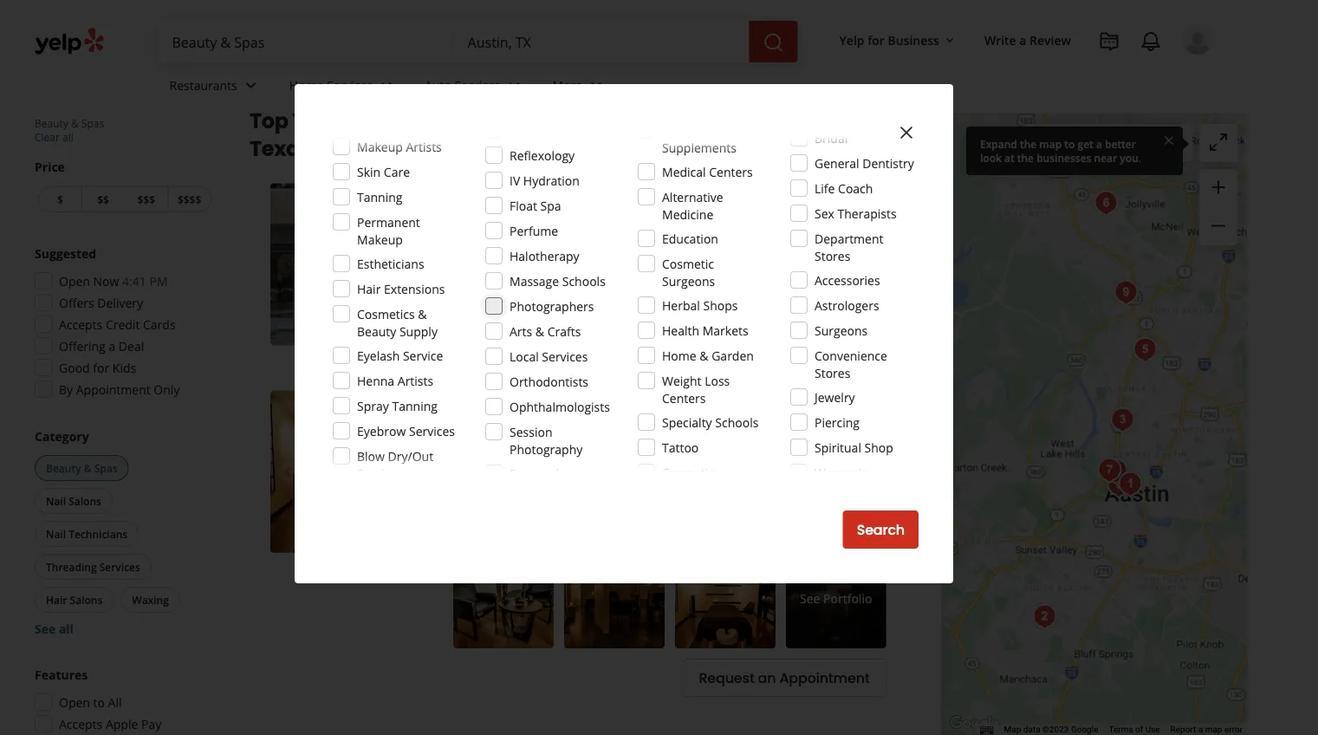 Task type: locate. For each thing, give the bounding box(es) containing it.
& up supply
[[418, 306, 427, 322]]

0 vertical spatial surgeons
[[662, 273, 716, 289]]

& down auto services
[[445, 106, 461, 135]]

until left 8:00
[[489, 473, 515, 490]]

1 horizontal spatial centers
[[709, 163, 753, 180]]

search down clothing on the right of the page
[[857, 520, 905, 540]]

1 horizontal spatial $$$
[[648, 239, 669, 256]]

0 vertical spatial cosmetic
[[662, 255, 714, 272]]

to left all
[[93, 694, 105, 711]]

beauty up makeup artists
[[366, 106, 441, 135]]

& right clear
[[71, 116, 79, 130]]

1 horizontal spatial map
[[1117, 135, 1142, 152]]

salons down threading services button
[[70, 593, 103, 607]]

specialty
[[662, 414, 712, 430]]

henna artists
[[357, 372, 434, 389]]

glow spa & wax house image
[[1128, 333, 1163, 367]]

previous image for zen blend mind + body spa
[[277, 461, 298, 482]]

0 vertical spatial $$$
[[138, 192, 155, 206]]

24 chevron down v2 image
[[376, 75, 397, 96], [504, 75, 525, 96]]

milk + honey image
[[1114, 467, 1148, 502]]

more link
[[621, 307, 653, 324]]

women's clothing
[[815, 464, 868, 498]]

0 horizontal spatial 24 chevron down v2 image
[[376, 75, 397, 96]]

artists for makeup artists
[[406, 138, 442, 155]]

yelp for yelp for business
[[840, 32, 865, 48]]

yelp left the business
[[840, 32, 865, 48]]

2 24 chevron down v2 image from the left
[[586, 75, 607, 96]]

nail salons link
[[576, 239, 641, 256]]

appointment
[[76, 381, 151, 398], [780, 669, 870, 688]]

day spas button for the top day spas link
[[454, 239, 507, 256]]

hair up see all button at the bottom
[[46, 593, 67, 607]]

0 vertical spatial day spas button
[[454, 239, 507, 256]]

1 slideshow element from the top
[[271, 183, 433, 346]]

expand the map to get a better look at the businesses near you. tooltip
[[967, 127, 1183, 175]]

1 vertical spatial cosmetic
[[662, 464, 714, 481]]

to
[[1065, 137, 1075, 151], [93, 694, 105, 711]]

24 chevron down v2 image
[[241, 75, 262, 96], [586, 75, 607, 96]]

estheticians
[[357, 255, 425, 272]]

request
[[699, 669, 755, 688]]

a left the deal
[[109, 338, 115, 354]]

4.0
[[554, 212, 571, 228]]

services down technicians
[[99, 560, 140, 574]]

zoom in image
[[1209, 177, 1229, 198]]

day down 4 star rating image
[[457, 240, 477, 254]]

nail salons button down beauty & spas button
[[35, 488, 113, 514]]

24 chevron down v2 image inside auto services link
[[504, 75, 525, 96]]

home & garden
[[662, 347, 754, 364]]

1 vertical spatial day spas button
[[512, 446, 566, 463]]

milk + honey
[[473, 183, 584, 207]]

24 chevron down v2 image inside restaurants link
[[241, 75, 262, 96]]

1 vertical spatial and
[[841, 498, 862, 514]]

business categories element
[[156, 62, 1214, 113]]

astrologers
[[815, 297, 880, 313]]

iv
[[510, 172, 520, 189]]

hair up cosmetics
[[357, 280, 381, 297]]

good for kids
[[59, 359, 136, 376]]

jewelry
[[815, 389, 855, 405]]

map left error
[[1206, 724, 1223, 735]]

1 vertical spatial day
[[516, 447, 536, 462]]

yelp left 16 chevron right v2 image
[[250, 92, 272, 106]]

0 vertical spatial home
[[289, 77, 324, 93]]

1 horizontal spatial for
[[868, 32, 885, 48]]

hair for hair extensions
[[357, 280, 381, 297]]

0 horizontal spatial map
[[1040, 137, 1062, 151]]

next image
[[405, 461, 426, 482]]

services for local services
[[542, 348, 588, 365]]

24 chevron down v2 image left 16 chevron right v2 image
[[241, 75, 262, 96]]

1 horizontal spatial yelp
[[840, 32, 865, 48]]

1 vertical spatial artists
[[398, 372, 434, 389]]

0 horizontal spatial nail salons
[[46, 494, 101, 508]]

24 chevron down v2 image inside more link
[[586, 75, 607, 96]]

$$$ button
[[124, 186, 168, 212]]

1 horizontal spatial care
[[542, 240, 566, 254]]

1 vertical spatial yelp
[[250, 92, 272, 106]]

0 horizontal spatial hair
[[46, 593, 67, 607]]

0 vertical spatial +
[[516, 183, 526, 207]]

day spas link up personal
[[512, 446, 566, 463]]

little spa. i had the lux facial with claire. she was very sweet and professional..."
[[473, 290, 883, 324]]

home inside search dialog
[[662, 347, 697, 364]]

home down health
[[662, 347, 697, 364]]

a for write a review
[[1020, 32, 1027, 48]]

16 chevron down v2 image
[[943, 34, 957, 47]]

0 vertical spatial tanning
[[357, 189, 403, 205]]

None search field
[[158, 21, 802, 62]]

search left as
[[1059, 135, 1098, 152]]

2 until from the top
[[489, 473, 515, 490]]

google image
[[946, 713, 1004, 735]]

salons down beauty & spas button
[[69, 494, 101, 508]]

1 horizontal spatial nail salons
[[580, 240, 637, 254]]

group containing features
[[29, 666, 215, 735]]

1 horizontal spatial see
[[800, 590, 821, 607]]

care down makeup artists
[[384, 163, 410, 180]]

surgeons down astrologers
[[815, 322, 868, 339]]

day spas up personal
[[516, 447, 562, 462]]

1 24 chevron down v2 image from the left
[[241, 75, 262, 96]]

0 vertical spatial stores
[[815, 248, 851, 264]]

spas right clear all link on the left
[[81, 116, 104, 130]]

open up serene
[[454, 473, 486, 490]]

map inside expand the map to get a better look at the businesses near you.
[[1040, 137, 1062, 151]]

0 vertical spatial day spas link
[[454, 239, 507, 256]]

pm right 4:41 in the top of the page
[[150, 273, 168, 289]]

blow
[[357, 448, 385, 464]]

pm down 'halotherapy'
[[552, 266, 570, 282]]

cosmetic down education
[[662, 255, 714, 272]]

beauty inside beauty & spas clear all
[[35, 116, 68, 130]]

$$$
[[138, 192, 155, 206], [648, 239, 669, 256]]

1 vertical spatial day spas
[[516, 447, 562, 462]]

serene
[[473, 515, 511, 531]]

0 horizontal spatial to
[[93, 694, 105, 711]]

see down hair salons button
[[35, 620, 56, 637]]

warehouse district
[[683, 239, 791, 256]]

2 slideshow element from the top
[[271, 391, 433, 553]]

$$ down (302
[[573, 447, 586, 463]]

2 accepts from the top
[[59, 716, 103, 732]]

arts
[[510, 323, 533, 339]]

hair inside search dialog
[[357, 280, 381, 297]]

salons inside button
[[70, 593, 103, 607]]

beauty & spas down category at the bottom left
[[46, 461, 118, 475]]

map left get
[[1040, 137, 1062, 151]]

24 chevron down v2 image for auto services
[[504, 75, 525, 96]]

services up the best
[[327, 77, 373, 93]]

expand the map to get a better look at the businesses near you.
[[981, 137, 1142, 165]]

1 vertical spatial +
[[612, 391, 622, 415]]

skin care inside button
[[517, 240, 566, 254]]

1 vertical spatial beauty & spas
[[46, 461, 118, 475]]

1 vertical spatial care
[[542, 240, 566, 254]]

tanning up permanent
[[357, 189, 403, 205]]

photographers
[[510, 298, 594, 314]]

1 vertical spatial schools
[[716, 414, 759, 430]]

hair
[[357, 280, 381, 297], [46, 593, 67, 607]]

24 chevron down v2 image up near
[[504, 75, 525, 96]]

and down women's
[[841, 498, 862, 514]]

see for see portfolio
[[800, 590, 821, 607]]

spas
[[350, 92, 374, 106], [465, 106, 516, 135], [81, 116, 104, 130], [480, 240, 504, 254], [538, 447, 562, 462], [94, 461, 118, 475]]

surgeons up lux
[[662, 273, 716, 289]]

0 horizontal spatial 24 chevron down v2 image
[[241, 75, 262, 96]]

appointment inside request an appointment button
[[780, 669, 870, 688]]

services for home services
[[327, 77, 373, 93]]

open down features
[[59, 694, 90, 711]]

bella salon image
[[1099, 454, 1133, 489]]

0 vertical spatial previous image
[[277, 254, 298, 275]]

salons
[[604, 240, 637, 254], [69, 494, 101, 508], [70, 593, 103, 607]]

until for 8:00
[[489, 473, 515, 490]]

convenience
[[815, 347, 888, 364]]

$$$ left $$$$
[[138, 192, 155, 206]]

1 vertical spatial hair
[[46, 593, 67, 607]]

nail down beauty & spas button
[[46, 494, 66, 508]]

home services link
[[275, 62, 411, 113]]

weight loss centers
[[662, 372, 730, 406]]

makeup
[[357, 138, 403, 155], [357, 231, 403, 248]]

beauty inside button
[[46, 461, 81, 475]]

0 vertical spatial nail salons button
[[576, 239, 641, 256]]

stores
[[815, 248, 851, 264], [815, 365, 851, 381]]

1 vertical spatial until
[[489, 473, 515, 490]]

accepts down open to all
[[59, 716, 103, 732]]

department
[[815, 230, 884, 247]]

& up supplements
[[714, 122, 723, 138]]

10
[[292, 106, 313, 135]]

0 vertical spatial skin care
[[357, 163, 410, 180]]

open now 4:41 pm
[[59, 273, 168, 289]]

cosmetic for dentists
[[662, 464, 714, 481]]

0 horizontal spatial skin
[[357, 163, 381, 180]]

home inside home services link
[[289, 77, 324, 93]]

artists down auto
[[406, 138, 442, 155]]

services inside button
[[99, 560, 140, 574]]

services down crafts at the left of the page
[[542, 348, 588, 365]]

map region
[[926, 7, 1319, 735]]

0 vertical spatial nail
[[580, 240, 601, 254]]

1 horizontal spatial day spas button
[[512, 446, 566, 463]]

group
[[1200, 169, 1238, 245], [29, 245, 215, 403], [31, 427, 215, 637], [29, 666, 215, 735]]

makeup down the best
[[357, 138, 403, 155]]

1 vertical spatial previous image
[[277, 461, 298, 482]]

0 horizontal spatial +
[[516, 183, 526, 207]]

accepts for accepts credit cards
[[59, 316, 103, 333]]

beauty inside the cosmetics & beauty supply
[[357, 323, 396, 339]]

24 chevron down v2 image right 'more'
[[586, 75, 607, 96]]

0 horizontal spatial schools
[[562, 273, 606, 289]]

centers
[[709, 163, 753, 180], [662, 390, 706, 406]]

zen blend mind + body spa link
[[473, 391, 705, 415]]

massage
[[510, 273, 559, 289]]

spas up makeup artists
[[350, 92, 374, 106]]

1 vertical spatial skin care
[[517, 240, 566, 254]]

see for see all
[[35, 620, 56, 637]]

report
[[1171, 724, 1197, 735]]

stores inside department stores
[[815, 248, 851, 264]]

1 horizontal spatial $$
[[573, 447, 586, 463]]

hiatus spa + retreat image
[[1093, 453, 1127, 488]]

coach
[[838, 180, 873, 196]]

salons for hair salons button
[[70, 593, 103, 607]]

24 chevron down v2 image for more
[[586, 75, 607, 96]]

nail technicians
[[46, 527, 128, 541]]

garden
[[712, 347, 754, 364]]

for down offering a deal
[[93, 359, 109, 376]]

previous image
[[277, 254, 298, 275], [277, 461, 298, 482]]

beauty
[[300, 92, 337, 106], [366, 106, 441, 135], [35, 116, 68, 130], [357, 323, 396, 339], [46, 461, 81, 475]]

& down category at the bottom left
[[84, 461, 92, 475]]

see left the portfolio
[[800, 590, 821, 607]]

nail for the left nail salons "button"
[[46, 494, 66, 508]]

0 horizontal spatial care
[[384, 163, 410, 180]]

0 vertical spatial hair
[[357, 280, 381, 297]]

5 star rating image
[[454, 420, 547, 437]]

2 cosmetic from the top
[[662, 464, 714, 481]]

cosmetic inside cosmetic surgeons
[[662, 255, 714, 272]]

1 horizontal spatial 24 chevron down v2 image
[[586, 75, 607, 96]]

projects image
[[1099, 31, 1120, 52]]

0 horizontal spatial day spas link
[[454, 239, 507, 256]]

(302 reviews)
[[575, 419, 649, 436]]

1 vertical spatial makeup
[[357, 231, 403, 248]]

0 horizontal spatial beauty & spas
[[46, 461, 118, 475]]

2 vertical spatial salons
[[70, 593, 103, 607]]

open up "what
[[454, 266, 486, 282]]

for left the business
[[868, 32, 885, 48]]

terms of use link
[[1109, 724, 1161, 735]]

10:00
[[518, 266, 549, 282]]

map right as
[[1117, 135, 1142, 152]]

2 horizontal spatial map
[[1206, 724, 1223, 735]]

0 vertical spatial $$
[[97, 192, 109, 206]]

1 horizontal spatial skin
[[517, 240, 540, 254]]

pm
[[552, 266, 570, 282], [150, 273, 168, 289], [545, 473, 563, 490]]

map for to
[[1040, 137, 1062, 151]]

schools down "loss"
[[716, 414, 759, 430]]

open up offers
[[59, 273, 90, 289]]

0 vertical spatial for
[[868, 32, 885, 48]]

price
[[35, 159, 65, 175]]

massage schools
[[510, 273, 606, 289]]

nail salons
[[580, 240, 637, 254], [46, 494, 101, 508]]

for inside button
[[868, 32, 885, 48]]

0 vertical spatial and
[[509, 307, 531, 324]]

0 vertical spatial slideshow element
[[271, 183, 433, 346]]

makeup down permanent
[[357, 231, 403, 248]]

5.0
[[554, 419, 571, 436]]

nail salons up spa.
[[580, 240, 637, 254]]

2 stores from the top
[[815, 365, 851, 381]]

near
[[520, 106, 570, 135]]

0 vertical spatial makeup
[[357, 138, 403, 155]]

centers down supplements
[[709, 163, 753, 180]]

local services
[[510, 348, 588, 365]]

yelp for yelp link
[[250, 92, 272, 106]]

accepts apple pay
[[59, 716, 161, 732]]

day spas down 4 star rating image
[[457, 240, 504, 254]]

map for error
[[1206, 724, 1223, 735]]

4.0 link
[[554, 210, 571, 229]]

mind
[[563, 391, 607, 415]]

search inside button
[[857, 520, 905, 540]]

1 vertical spatial nail
[[46, 494, 66, 508]]

0 vertical spatial see
[[800, 590, 821, 607]]

1 horizontal spatial nail salons button
[[576, 239, 641, 256]]

herbal shops
[[662, 297, 738, 313]]

care down perfume
[[542, 240, 566, 254]]

home up "10" at the left top of the page
[[289, 77, 324, 93]]

0 vertical spatial skin
[[357, 163, 381, 180]]

and inside little spa. i had the lux facial with claire. she was very sweet and professional..."
[[509, 307, 531, 324]]

2 24 chevron down v2 image from the left
[[504, 75, 525, 96]]

0 vertical spatial all
[[62, 130, 74, 144]]

terms of use
[[1109, 724, 1161, 735]]

nail salons down beauty & spas button
[[46, 494, 101, 508]]

spa inside search dialog
[[541, 197, 562, 214]]

more
[[621, 307, 653, 324]]

1 until from the top
[[489, 266, 515, 282]]

yelp inside button
[[840, 32, 865, 48]]

day spas link down 4 star rating image
[[454, 239, 507, 256]]

nail inside button
[[46, 527, 66, 541]]

skin care down makeup artists
[[357, 163, 410, 180]]

hair for hair salons
[[46, 593, 67, 607]]

spas up technicians
[[94, 461, 118, 475]]

spas down 4 star rating image
[[480, 240, 504, 254]]

0 horizontal spatial day spas button
[[454, 239, 507, 256]]

slideshow element
[[271, 183, 433, 346], [271, 391, 433, 553]]

a right "what
[[510, 290, 517, 307]]

& down health markets
[[700, 347, 709, 364]]

skin care inside search dialog
[[357, 163, 410, 180]]

hair inside button
[[46, 593, 67, 607]]

1 previous image from the top
[[277, 254, 298, 275]]

16 chevron right v2 image
[[279, 93, 293, 106]]

open until 8:00 pm
[[454, 473, 563, 490]]

2 vertical spatial nail
[[46, 527, 66, 541]]

all right clear
[[62, 130, 74, 144]]

a right get
[[1097, 137, 1103, 151]]

see portfolio link
[[786, 548, 887, 649]]

group containing category
[[31, 427, 215, 637]]

day up personal
[[516, 447, 536, 462]]

reflexology
[[510, 147, 575, 163]]

0 vertical spatial artists
[[406, 138, 442, 155]]

bridal
[[815, 130, 848, 146]]

day spas button for rightmost day spas link
[[512, 446, 566, 463]]

pm for 4:41 pm
[[150, 273, 168, 289]]

a for report a map error
[[1199, 724, 1204, 735]]

reviews)
[[602, 419, 649, 436]]

beauty down cosmetics
[[357, 323, 396, 339]]

stores up jewelry
[[815, 365, 851, 381]]

0 vertical spatial day
[[457, 240, 477, 254]]

day spas button down 4 star rating image
[[454, 239, 507, 256]]

services right auto
[[455, 77, 501, 93]]

medical centers
[[662, 163, 753, 180]]

spas down auto services
[[465, 106, 516, 135]]

skin inside search dialog
[[357, 163, 381, 180]]

tanning up eyebrow services
[[392, 398, 438, 414]]

1 24 chevron down v2 image from the left
[[376, 75, 397, 96]]

2 makeup from the top
[[357, 231, 403, 248]]

general dentistry
[[815, 155, 914, 171]]

all down hair salons button
[[59, 620, 74, 637]]

0 horizontal spatial spa
[[541, 197, 562, 214]]

skin care down perfume
[[517, 240, 566, 254]]

stores inside convenience stores
[[815, 365, 851, 381]]

$$ left $$$ button
[[97, 192, 109, 206]]

beauty down category at the bottom left
[[46, 461, 81, 475]]

$ button
[[38, 186, 81, 212]]

0 horizontal spatial day spas
[[457, 240, 504, 254]]

0 horizontal spatial and
[[509, 307, 531, 324]]

0 horizontal spatial centers
[[662, 390, 706, 406]]

until up "what
[[489, 266, 515, 282]]

perfume
[[510, 222, 559, 239]]

1 horizontal spatial schools
[[716, 414, 759, 430]]

vitamins
[[662, 122, 711, 138]]

appointment right the an
[[780, 669, 870, 688]]

1 vertical spatial $$$
[[648, 239, 669, 256]]

& inside vitamins & supplements
[[714, 122, 723, 138]]

1 horizontal spatial and
[[841, 498, 862, 514]]

1 accepts from the top
[[59, 316, 103, 333]]

eyebrow services
[[357, 423, 455, 439]]

0 horizontal spatial $$
[[97, 192, 109, 206]]

0 horizontal spatial surgeons
[[662, 273, 716, 289]]

a right write
[[1020, 32, 1027, 48]]

24 chevron down v2 image inside home services link
[[376, 75, 397, 96]]

zen blend mind + body spa
[[473, 391, 705, 415]]

0 horizontal spatial yelp
[[250, 92, 272, 106]]

a right report
[[1199, 724, 1204, 735]]

nail up threading
[[46, 527, 66, 541]]

1 vertical spatial stores
[[815, 365, 851, 381]]

salons up spa.
[[604, 240, 637, 254]]

for
[[868, 32, 885, 48], [93, 359, 109, 376]]

1 cosmetic from the top
[[662, 255, 714, 272]]

map for moves
[[1117, 135, 1142, 152]]

and down the "what a beautiful
[[509, 307, 531, 324]]

0 vertical spatial to
[[1065, 137, 1075, 151]]

0 vertical spatial yelp
[[840, 32, 865, 48]]

services up dry/out
[[409, 423, 455, 439]]

centers inside the weight loss centers
[[662, 390, 706, 406]]

beauty & spas inside button
[[46, 461, 118, 475]]

she
[[810, 290, 831, 307]]

price group
[[35, 158, 215, 216]]

0 horizontal spatial for
[[93, 359, 109, 376]]

a inside expand the map to get a better look at the businesses near you.
[[1097, 137, 1103, 151]]

skin care
[[357, 163, 410, 180], [517, 240, 566, 254]]

schools up little
[[562, 273, 606, 289]]

nail for nail technicians button
[[46, 527, 66, 541]]

nail technicians button
[[35, 521, 139, 547]]

pay
[[141, 716, 161, 732]]

spas inside top 10 best beauty & spas near austin, texas
[[465, 106, 516, 135]]

"what a beautiful
[[473, 290, 575, 307]]

to left get
[[1065, 137, 1075, 151]]

of
[[1136, 724, 1144, 735]]

0 horizontal spatial appointment
[[76, 381, 151, 398]]

0 horizontal spatial see
[[35, 620, 56, 637]]

request an appointment
[[699, 669, 870, 688]]

1 vertical spatial day spas link
[[512, 446, 566, 463]]

2 previous image from the top
[[277, 461, 298, 482]]

1 vertical spatial appointment
[[780, 669, 870, 688]]

close image
[[1163, 132, 1177, 147]]

artists for henna artists
[[398, 372, 434, 389]]

1 vertical spatial skin
[[517, 240, 540, 254]]

nail right 'halotherapy'
[[580, 240, 601, 254]]

& inside top 10 best beauty & spas near austin, texas
[[445, 106, 461, 135]]

district
[[751, 239, 791, 256]]

1 horizontal spatial appointment
[[780, 669, 870, 688]]

beauty & spas right 16 chevron right v2 image
[[300, 92, 374, 106]]

1 horizontal spatial search
[[1059, 135, 1098, 152]]

1 stores from the top
[[815, 248, 851, 264]]

$$$ down medicine
[[648, 239, 669, 256]]



Task type: describe. For each thing, give the bounding box(es) containing it.
cosmetic dentists
[[662, 464, 714, 498]]

zen blend mind + body spa image
[[271, 391, 433, 553]]

health
[[662, 322, 700, 339]]

milk + honey image
[[271, 183, 433, 346]]

loss
[[705, 372, 730, 389]]

& right arts
[[536, 323, 545, 339]]

open for open now 4:41 pm
[[59, 273, 90, 289]]

claire.
[[771, 290, 807, 307]]

$$ button
[[81, 186, 124, 212]]

arts & crafts
[[510, 323, 581, 339]]

$$ inside button
[[97, 192, 109, 206]]

stores for convenience stores
[[815, 365, 851, 381]]

massage
[[788, 498, 837, 514]]

cosmetic for surgeons
[[662, 255, 714, 272]]

spiritual
[[815, 439, 862, 456]]

expand map image
[[1209, 132, 1229, 153]]

services inside the blow dry/out services
[[357, 465, 403, 482]]

shops
[[704, 297, 738, 313]]

all inside beauty & spas clear all
[[62, 130, 74, 144]]

yelp for business button
[[833, 24, 964, 56]]

beauty right 16 chevron right v2 image
[[300, 92, 337, 106]]

rejuvenate austin image
[[1099, 456, 1133, 490]]

eyelash service
[[357, 347, 443, 364]]

0 vertical spatial nail salons
[[580, 240, 637, 254]]

viva day spa + med spa | lamar image
[[1102, 468, 1137, 502]]

general
[[815, 155, 860, 171]]

look
[[981, 150, 1002, 165]]

4 star rating image
[[454, 212, 547, 230]]

next image
[[405, 254, 426, 275]]

1 horizontal spatial +
[[612, 391, 622, 415]]

auto services
[[425, 77, 501, 93]]

search dialog
[[0, 0, 1319, 735]]

write a review link
[[978, 24, 1079, 55]]

1 vertical spatial $$
[[573, 447, 586, 463]]

search image
[[763, 32, 784, 53]]

all
[[108, 694, 122, 711]]

hair extensions
[[357, 280, 445, 297]]

for for yelp
[[868, 32, 885, 48]]

waxing button
[[121, 587, 180, 613]]

zoom out image
[[1209, 215, 1229, 236]]

threading services
[[46, 560, 140, 574]]

the inside little spa. i had the lux facial with claire. she was very sweet and professional..."
[[664, 290, 682, 307]]

by
[[59, 381, 73, 398]]

texas
[[250, 134, 311, 163]]

clothing
[[815, 482, 862, 498]]

& inside button
[[84, 461, 92, 475]]

zen
[[473, 391, 505, 415]]

16 info v2 image
[[894, 117, 907, 131]]

salons for the left nail salons "button"
[[69, 494, 101, 508]]

spray tanning
[[357, 398, 438, 414]]

terms
[[1109, 724, 1134, 735]]

accepts for accepts apple pay
[[59, 716, 103, 732]]

1 vertical spatial all
[[59, 620, 74, 637]]

had
[[639, 290, 661, 307]]

supplements
[[662, 139, 737, 156]]

personal
[[510, 465, 559, 482]]

category
[[35, 428, 89, 444]]

delivery
[[97, 294, 143, 311]]

& inside the cosmetics & beauty supply
[[418, 306, 427, 322]]

24 chevron down v2 image for home services
[[376, 75, 397, 96]]

facial
[[709, 290, 741, 307]]

1 vertical spatial spa
[[674, 391, 705, 415]]

slideshow element for milk + honey
[[271, 183, 433, 346]]

very
[[859, 290, 883, 307]]

cosmetics
[[357, 306, 415, 322]]

schools for specialty schools
[[716, 414, 759, 430]]

use
[[1146, 724, 1161, 735]]

0 vertical spatial salons
[[604, 240, 637, 254]]

1 vertical spatial to
[[93, 694, 105, 711]]

$$$$ button
[[168, 186, 212, 212]]

blend
[[509, 391, 559, 415]]

milk + honey image
[[1109, 275, 1144, 310]]

spa.
[[606, 290, 629, 307]]

group containing suggested
[[29, 245, 215, 403]]

spas up personal
[[538, 447, 562, 462]]

home for home services
[[289, 77, 324, 93]]

1 makeup from the top
[[357, 138, 403, 155]]

tattoo
[[662, 439, 699, 456]]

1 vertical spatial tanning
[[392, 398, 438, 414]]

cards
[[143, 316, 176, 333]]

spas inside button
[[94, 461, 118, 475]]

(302
[[575, 419, 599, 436]]

report a map error
[[1171, 724, 1243, 735]]

and inside ". if you enjoy massage and serene environments, this is...""
[[841, 498, 862, 514]]

request an appointment button
[[683, 659, 887, 697]]

float spa
[[510, 197, 562, 214]]

google
[[1072, 724, 1099, 735]]

zen blend mind + body spa image
[[1028, 600, 1062, 634]]

hair salons
[[46, 593, 103, 607]]

clear all link
[[35, 130, 74, 144]]

a for "what a beautiful
[[510, 290, 517, 307]]

beauty & spas button
[[35, 455, 129, 481]]

dry/out
[[388, 448, 434, 464]]

deal
[[119, 338, 144, 354]]

services for threading services
[[99, 560, 140, 574]]

permanent
[[357, 214, 420, 230]]

body
[[626, 391, 669, 415]]

notifications image
[[1141, 31, 1162, 52]]

day spas for day spas button for rightmost day spas link
[[516, 447, 562, 462]]

milk
[[473, 183, 511, 207]]

alternative medicine
[[662, 189, 724, 222]]

user actions element
[[826, 22, 1238, 128]]

keyboard shortcuts image
[[980, 726, 994, 735]]

skin inside skin care button
[[517, 240, 540, 254]]

spas inside beauty & spas clear all
[[81, 116, 104, 130]]

until for 10:00
[[489, 266, 515, 282]]

therapists
[[838, 205, 897, 222]]

dentistry
[[863, 155, 914, 171]]

search for search
[[857, 520, 905, 540]]

pm right 8:00
[[545, 473, 563, 490]]

$$$$
[[178, 192, 201, 206]]

1 vertical spatial nail salons
[[46, 494, 101, 508]]

& right "10" at the left top of the page
[[339, 92, 347, 106]]

write
[[985, 32, 1017, 48]]

previous image for milk + honey
[[277, 254, 298, 275]]

8:00
[[518, 473, 542, 490]]

care inside search dialog
[[384, 163, 410, 180]]

$$$ inside button
[[138, 192, 155, 206]]

kids
[[113, 359, 136, 376]]

milk + honey link
[[473, 183, 584, 207]]

better
[[1105, 137, 1137, 151]]

beauty & spas clear all
[[35, 116, 104, 144]]

women's
[[815, 464, 868, 481]]

shop
[[865, 439, 894, 456]]

makeup inside permanent makeup
[[357, 231, 403, 248]]

open for open to all
[[59, 694, 90, 711]]

ophthalmologists
[[510, 398, 610, 415]]

open for open until 8:00 pm
[[454, 473, 486, 490]]

permanent makeup
[[357, 214, 420, 248]]

1 horizontal spatial surgeons
[[815, 322, 868, 339]]

write a review
[[985, 32, 1072, 48]]

more link
[[539, 62, 621, 113]]

0 vertical spatial centers
[[709, 163, 753, 180]]

skin care link
[[514, 239, 570, 256]]

department stores
[[815, 230, 884, 264]]

shopping
[[510, 483, 563, 499]]

a for offering a deal
[[109, 338, 115, 354]]

4:41
[[122, 273, 146, 289]]

life
[[815, 180, 835, 196]]

schools for massage schools
[[562, 273, 606, 289]]

pm for until 10:00 pm
[[552, 266, 570, 282]]

close image
[[897, 122, 917, 143]]

services for auto services
[[455, 77, 501, 93]]

was
[[834, 290, 856, 307]]

top
[[250, 106, 288, 135]]

home for home & garden
[[662, 347, 697, 364]]

search for search as map moves
[[1059, 135, 1098, 152]]

services for eyebrow services
[[409, 423, 455, 439]]

jing massage image
[[1089, 186, 1124, 221]]

alternative
[[662, 189, 724, 205]]

day spas for the top day spas link's day spas button
[[457, 240, 504, 254]]

open for open until 10:00 pm
[[454, 266, 486, 282]]

weight
[[662, 372, 702, 389]]

henna
[[357, 372, 395, 389]]

& inside beauty & spas clear all
[[71, 116, 79, 130]]

cosmetics & beauty supply
[[357, 306, 438, 339]]

makeup artists
[[357, 138, 442, 155]]

auto
[[425, 77, 452, 93]]

to inside expand the map to get a better look at the businesses near you.
[[1065, 137, 1075, 151]]

restaurants link
[[156, 62, 275, 113]]

care inside skin care button
[[542, 240, 566, 254]]

slideshow element for zen blend mind + body spa
[[271, 391, 433, 553]]

0 vertical spatial appointment
[[76, 381, 151, 398]]

1 horizontal spatial beauty & spas
[[300, 92, 374, 106]]

0 horizontal spatial nail salons button
[[35, 488, 113, 514]]

for for good
[[93, 359, 109, 376]]

(302 reviews) link
[[575, 418, 649, 436]]

24 chevron down v2 image for restaurants
[[241, 75, 262, 96]]

stores for department stores
[[815, 248, 851, 264]]

offering a deal
[[59, 338, 144, 354]]

viva day spa + med spa | 35th image
[[1106, 403, 1140, 437]]

1 horizontal spatial day spas link
[[512, 446, 566, 463]]

beauty inside top 10 best beauty & spas near austin, texas
[[366, 106, 441, 135]]



Task type: vqa. For each thing, say whether or not it's contained in the screenshot.
leftmost is
no



